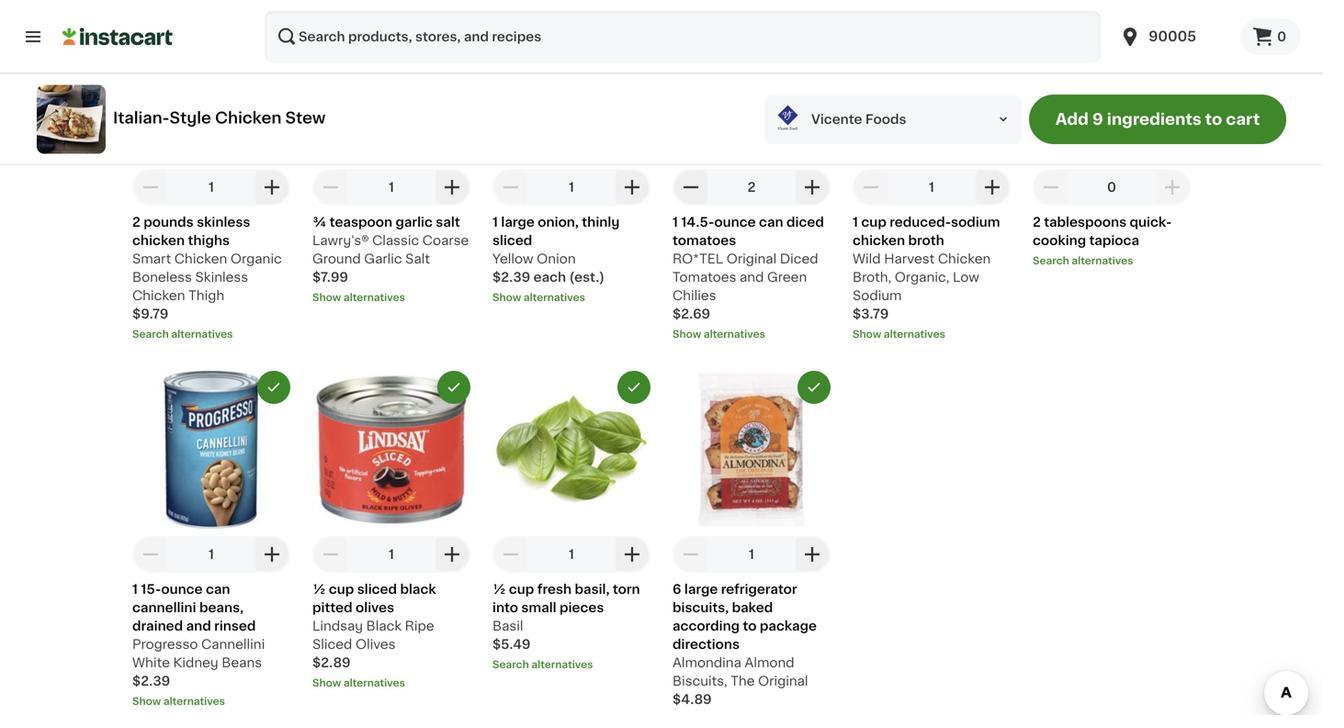 Task type: vqa. For each thing, say whether or not it's contained in the screenshot.
delivered?
no



Task type: locate. For each thing, give the bounding box(es) containing it.
0 vertical spatial large
[[501, 216, 535, 229]]

0 horizontal spatial can
[[206, 583, 230, 596]]

almondina
[[673, 657, 741, 670]]

and down 'beans,'
[[186, 620, 211, 633]]

alternatives
[[1072, 256, 1133, 266], [344, 293, 405, 303], [524, 293, 585, 303], [171, 329, 233, 339], [704, 329, 765, 339], [884, 329, 946, 339], [532, 660, 593, 670], [344, 679, 405, 689], [163, 697, 225, 707]]

chicken down boneless
[[132, 289, 185, 302]]

0 vertical spatial $2.39
[[493, 271, 530, 284]]

ounce
[[714, 216, 756, 229], [161, 583, 203, 596]]

1 vertical spatial to
[[743, 620, 757, 633]]

and
[[740, 271, 764, 284], [186, 620, 211, 633]]

90005 button
[[1108, 11, 1241, 62]]

unselect item image for garlic
[[446, 12, 462, 28]]

large inside 6 large refrigerator biscuits, baked according to package directions almondina almond biscuits, the original $4.89
[[685, 583, 718, 596]]

to left cart
[[1205, 112, 1222, 127]]

search inside 2 tablespoons quick- cooking tapioca search alternatives
[[1033, 256, 1069, 266]]

alternatives down olives
[[344, 679, 405, 689]]

decrement quantity image up yellow
[[500, 176, 522, 198]]

0 vertical spatial and
[[740, 271, 764, 284]]

instacart logo image
[[62, 26, 173, 48]]

1 inside the 1 14.5-ounce can diced tomatoes ro*tel original diced tomatoes and green chilies $2.69 show alternatives
[[673, 216, 678, 229]]

lawry's®
[[312, 234, 369, 247]]

ingredients
[[1107, 112, 1202, 127]]

alternatives inside 2 tablespoons quick- cooking tapioca search alternatives
[[1072, 256, 1133, 266]]

and left 'green'
[[740, 271, 764, 284]]

low
[[953, 271, 979, 284]]

onion,
[[538, 216, 579, 229]]

1 horizontal spatial and
[[740, 271, 764, 284]]

sliced up the olives
[[357, 583, 397, 596]]

vicente foods button
[[765, 95, 1022, 144]]

½ for ½ cup fresh basil, torn into small pieces
[[493, 583, 506, 596]]

1 vertical spatial original
[[758, 675, 808, 688]]

0 horizontal spatial $2.39
[[132, 675, 170, 688]]

1 unselect item image from the left
[[266, 379, 282, 396]]

0 horizontal spatial decrement quantity image
[[320, 544, 342, 566]]

0 horizontal spatial ½
[[312, 583, 326, 596]]

onion
[[537, 253, 576, 265]]

kidney
[[173, 657, 218, 670]]

cup for reduced-
[[861, 216, 887, 229]]

½ inside ½ cup sliced black pitted olives lindsay black ripe sliced olives $2.89 show alternatives
[[312, 583, 326, 596]]

1 horizontal spatial ounce
[[714, 216, 756, 229]]

ripe
[[405, 620, 434, 633]]

1 vertical spatial search alternatives button
[[132, 327, 290, 342]]

1 vertical spatial ounce
[[161, 583, 203, 596]]

2 horizontal spatial search
[[1033, 256, 1069, 266]]

ground
[[312, 253, 361, 265]]

2 for 2
[[748, 181, 756, 194]]

2 for 2 pounds skinless chicken thighs smart chicken organic boneless skinless chicken thigh $9.79 search alternatives
[[132, 216, 140, 229]]

teaspoon
[[330, 216, 392, 229]]

2 tablespoons quick- cooking tapioca search alternatives
[[1033, 216, 1172, 266]]

alternatives inside '2 pounds skinless chicken thighs smart chicken organic boneless skinless chicken thigh $9.79 search alternatives'
[[171, 329, 233, 339]]

and inside the 1 14.5-ounce can diced tomatoes ro*tel original diced tomatoes and green chilies $2.69 show alternatives
[[740, 271, 764, 284]]

cannellini
[[132, 602, 196, 615]]

show down $3.79
[[853, 329, 881, 339]]

0 vertical spatial search alternatives button
[[1033, 253, 1191, 268]]

alternatives down pieces
[[532, 660, 593, 670]]

show inside the 1 14.5-ounce can diced tomatoes ro*tel original diced tomatoes and green chilies $2.69 show alternatives
[[673, 329, 701, 339]]

1 horizontal spatial unselect item image
[[626, 379, 642, 396]]

sliced up yellow
[[493, 234, 532, 247]]

0 vertical spatial original
[[727, 253, 777, 265]]

product group
[[132, 4, 290, 342], [312, 4, 470, 305], [493, 4, 651, 305], [673, 4, 831, 342], [853, 4, 1011, 342], [1033, 4, 1191, 268], [132, 371, 290, 709], [312, 371, 470, 691], [493, 371, 651, 673], [673, 371, 831, 716]]

product group containing 0
[[1033, 4, 1191, 268]]

2 horizontal spatial search alternatives button
[[1033, 253, 1191, 268]]

alternatives inside 1 cup reduced-sodium chicken broth wild harvest chicken broth, organic, low sodium $3.79 show alternatives
[[884, 329, 946, 339]]

¾ teaspoon garlic salt lawry's® classic coarse ground garlic salt $7.99 show alternatives
[[312, 216, 469, 303]]

unselect item image
[[266, 12, 282, 28], [446, 12, 462, 28], [626, 12, 642, 28], [806, 12, 822, 28], [986, 12, 1003, 28], [446, 379, 462, 396], [806, 379, 822, 396]]

alternatives down kidney
[[163, 697, 225, 707]]

chicken up low
[[938, 253, 991, 265]]

cup inside '½ cup fresh basil, torn into small pieces basil $5.49 search alternatives'
[[509, 583, 534, 596]]

show inside 1 15-ounce can cannellini beans, drained and rinsed progresso cannellini white kidney beans $2.39 show alternatives
[[132, 697, 161, 707]]

$2.39 down yellow
[[493, 271, 530, 284]]

2 for 2 tablespoons quick- cooking tapioca search alternatives
[[1033, 216, 1041, 229]]

to
[[1205, 112, 1222, 127], [743, 620, 757, 633]]

decrement quantity image up 14.5-
[[680, 176, 702, 198]]

alternatives down tapioca
[[1072, 256, 1133, 266]]

large up yellow
[[501, 216, 535, 229]]

$4.89
[[673, 694, 712, 707]]

increment quantity image
[[801, 176, 823, 198], [261, 544, 283, 566], [441, 544, 463, 566], [621, 544, 643, 566]]

1 horizontal spatial 2
[[748, 181, 756, 194]]

2 unselect item image from the left
[[626, 379, 642, 396]]

None search field
[[265, 11, 1101, 62]]

0
[[1277, 30, 1287, 43], [1107, 181, 1116, 194]]

2
[[748, 181, 756, 194], [132, 216, 140, 229], [1033, 216, 1041, 229]]

decrement quantity image up 6
[[680, 544, 702, 566]]

chicken up smart
[[132, 234, 185, 247]]

ounce inside the 1 14.5-ounce can diced tomatoes ro*tel original diced tomatoes and green chilies $2.69 show alternatives
[[714, 216, 756, 229]]

1 horizontal spatial can
[[759, 216, 783, 229]]

0 horizontal spatial 0
[[1107, 181, 1116, 194]]

unselect item image for ounce
[[806, 12, 822, 28]]

1 horizontal spatial large
[[685, 583, 718, 596]]

unselect item image
[[266, 379, 282, 396], [626, 379, 642, 396]]

basil,
[[575, 583, 610, 596]]

0 horizontal spatial to
[[743, 620, 757, 633]]

large for 6
[[685, 583, 718, 596]]

decrement quantity image down the vicente foods
[[860, 176, 882, 198]]

increment quantity image for 1 15-ounce can cannellini beans, drained and rinsed
[[261, 544, 283, 566]]

show alternatives button for $3.79
[[853, 327, 1011, 342]]

increment quantity image
[[261, 176, 283, 198], [441, 176, 463, 198], [621, 176, 643, 198], [981, 176, 1003, 198], [1162, 176, 1184, 198], [801, 544, 823, 566]]

1 up yellow
[[493, 216, 498, 229]]

ounce for tomatoes
[[714, 216, 756, 229]]

search alternatives button down pieces
[[493, 658, 651, 673]]

2 chicken from the left
[[853, 234, 905, 247]]

search down $9.79
[[132, 329, 169, 339]]

yellow
[[493, 253, 534, 265]]

0 horizontal spatial search
[[132, 329, 169, 339]]

add 9 ingredients to cart
[[1056, 112, 1260, 127]]

2 horizontal spatial 2
[[1033, 216, 1041, 229]]

9
[[1093, 112, 1103, 127]]

alternatives down garlic at left
[[344, 293, 405, 303]]

decrement quantity image up pitted
[[320, 544, 342, 566]]

1 up onion, at the left top of the page
[[569, 181, 574, 194]]

pieces
[[560, 602, 604, 615]]

0 horizontal spatial chicken
[[132, 234, 185, 247]]

1 horizontal spatial sliced
[[493, 234, 532, 247]]

show down $2.69
[[673, 329, 701, 339]]

can inside the 1 14.5-ounce can diced tomatoes ro*tel original diced tomatoes and green chilies $2.69 show alternatives
[[759, 216, 783, 229]]

1 vertical spatial and
[[186, 620, 211, 633]]

1 ½ from the left
[[312, 583, 326, 596]]

1 vertical spatial 0
[[1107, 181, 1116, 194]]

to inside 6 large refrigerator biscuits, baked according to package directions almondina almond biscuits, the original $4.89
[[743, 620, 757, 633]]

1 horizontal spatial search
[[493, 660, 529, 670]]

$2.69
[[673, 308, 710, 321]]

original up 'green'
[[727, 253, 777, 265]]

original
[[727, 253, 777, 265], [758, 675, 808, 688]]

½ up into
[[493, 583, 506, 596]]

0 vertical spatial can
[[759, 216, 783, 229]]

2 vertical spatial search
[[493, 660, 529, 670]]

½ up pitted
[[312, 583, 326, 596]]

0 vertical spatial decrement quantity image
[[680, 176, 702, 198]]

thinly
[[582, 216, 620, 229]]

can up 'beans,'
[[206, 583, 230, 596]]

search down cooking
[[1033, 256, 1069, 266]]

alternatives down thigh on the top
[[171, 329, 233, 339]]

1 vertical spatial $2.39
[[132, 675, 170, 688]]

ounce inside 1 15-ounce can cannellini beans, drained and rinsed progresso cannellini white kidney beans $2.39 show alternatives
[[161, 583, 203, 596]]

cannellini
[[201, 639, 265, 651]]

1 up wild in the top of the page
[[853, 216, 858, 229]]

1 horizontal spatial ½
[[493, 583, 506, 596]]

decrement quantity image up into
[[500, 544, 522, 566]]

large
[[501, 216, 535, 229], [685, 583, 718, 596]]

0 vertical spatial 0
[[1277, 30, 1287, 43]]

beans,
[[199, 602, 244, 615]]

1 vertical spatial decrement quantity image
[[320, 544, 342, 566]]

decrement quantity image up 15-
[[140, 544, 162, 566]]

2 horizontal spatial cup
[[861, 216, 887, 229]]

sliced
[[493, 234, 532, 247], [357, 583, 397, 596]]

decrement quantity image for ¾ teaspoon garlic salt
[[320, 176, 342, 198]]

0 horizontal spatial 2
[[132, 216, 140, 229]]

the
[[731, 675, 755, 688]]

15-
[[141, 583, 161, 596]]

biscuits,
[[673, 602, 729, 615]]

½ cup sliced black pitted olives lindsay black ripe sliced olives $2.89 show alternatives
[[312, 583, 436, 689]]

basil
[[493, 620, 523, 633]]

show alternatives button down organic, at the right top
[[853, 327, 1011, 342]]

show down $7.99
[[312, 293, 341, 303]]

decrement quantity image for 1 large onion, thinly sliced
[[500, 176, 522, 198]]

0 vertical spatial to
[[1205, 112, 1222, 127]]

alternatives down each
[[524, 293, 585, 303]]

cup up pitted
[[329, 583, 354, 596]]

show alternatives button down olives
[[312, 676, 470, 691]]

1 vertical spatial sliced
[[357, 583, 397, 596]]

1 horizontal spatial chicken
[[853, 234, 905, 247]]

1 horizontal spatial 0
[[1277, 30, 1287, 43]]

show alternatives button for $2.69
[[673, 327, 831, 342]]

biscuits,
[[673, 675, 728, 688]]

show
[[312, 293, 341, 303], [493, 293, 521, 303], [673, 329, 701, 339], [853, 329, 881, 339], [312, 679, 341, 689], [132, 697, 161, 707]]

1 horizontal spatial $2.39
[[493, 271, 530, 284]]

large for 1
[[501, 216, 535, 229]]

original inside the 1 14.5-ounce can diced tomatoes ro*tel original diced tomatoes and green chilies $2.69 show alternatives
[[727, 253, 777, 265]]

1 up teaspoon
[[389, 181, 394, 194]]

$2.39 down white
[[132, 675, 170, 688]]

alternatives inside 1 large onion, thinly sliced yellow onion $2.39 each (est.) show alternatives
[[524, 293, 585, 303]]

can inside 1 15-ounce can cannellini beans, drained and rinsed progresso cannellini white kidney beans $2.39 show alternatives
[[206, 583, 230, 596]]

1 horizontal spatial to
[[1205, 112, 1222, 127]]

1
[[209, 181, 214, 194], [389, 181, 394, 194], [569, 181, 574, 194], [929, 181, 935, 194], [493, 216, 498, 229], [673, 216, 678, 229], [853, 216, 858, 229], [209, 548, 214, 561], [389, 548, 394, 561], [569, 548, 574, 561], [749, 548, 754, 561], [132, 583, 138, 596]]

package
[[760, 620, 817, 633]]

show down $2.89
[[312, 679, 341, 689]]

show alternatives button down garlic at left
[[312, 290, 470, 305]]

chicken up wild in the top of the page
[[853, 234, 905, 247]]

½ inside '½ cup fresh basil, torn into small pieces basil $5.49 search alternatives'
[[493, 583, 506, 596]]

decrement quantity image up tablespoons
[[1040, 176, 1062, 198]]

2 inside '2 pounds skinless chicken thighs smart chicken organic boneless skinless chicken thigh $9.79 search alternatives'
[[132, 216, 140, 229]]

0 vertical spatial sliced
[[493, 234, 532, 247]]

search alternatives button down thigh on the top
[[132, 327, 290, 342]]

alternatives down $2.69
[[704, 329, 765, 339]]

1 up the olives
[[389, 548, 394, 561]]

2 inside 2 tablespoons quick- cooking tapioca search alternatives
[[1033, 216, 1041, 229]]

0 vertical spatial search
[[1033, 256, 1069, 266]]

decrement quantity image inside the product group
[[680, 176, 702, 198]]

ounce up 'cannellini'
[[161, 583, 203, 596]]

0 horizontal spatial large
[[501, 216, 535, 229]]

1 left 14.5-
[[673, 216, 678, 229]]

ounce up tomatoes
[[714, 216, 756, 229]]

1 vertical spatial large
[[685, 583, 718, 596]]

pounds
[[144, 216, 194, 229]]

sliced inside ½ cup sliced black pitted olives lindsay black ripe sliced olives $2.89 show alternatives
[[357, 583, 397, 596]]

show down yellow
[[493, 293, 521, 303]]

decrement quantity image up "¾"
[[320, 176, 342, 198]]

0 horizontal spatial sliced
[[357, 583, 397, 596]]

alternatives inside ¾ teaspoon garlic salt lawry's® classic coarse ground garlic salt $7.99 show alternatives
[[344, 293, 405, 303]]

increment quantity image for ½ cup fresh basil, torn into small pieces
[[621, 544, 643, 566]]

search alternatives button for smart chicken organic boneless skinless chicken thigh
[[132, 327, 290, 342]]

1 chicken from the left
[[132, 234, 185, 247]]

large up biscuits,
[[685, 583, 718, 596]]

show alternatives button for $7.99
[[312, 290, 470, 305]]

1 left 15-
[[132, 583, 138, 596]]

1 vertical spatial search
[[132, 329, 169, 339]]

1 horizontal spatial search alternatives button
[[493, 658, 651, 673]]

cup up wild in the top of the page
[[861, 216, 887, 229]]

show alternatives button down kidney
[[132, 695, 290, 709]]

organic
[[231, 253, 282, 265]]

show alternatives button down (est.)
[[493, 290, 651, 305]]

can left 'diced'
[[759, 216, 783, 229]]

14.5-
[[681, 216, 714, 229]]

0 horizontal spatial search alternatives button
[[132, 327, 290, 342]]

0 horizontal spatial ounce
[[161, 583, 203, 596]]

decrement quantity image
[[680, 176, 702, 198], [320, 544, 342, 566]]

chicken
[[132, 234, 185, 247], [853, 234, 905, 247]]

into
[[493, 602, 518, 615]]

cup inside 1 cup reduced-sodium chicken broth wild harvest chicken broth, organic, low sodium $3.79 show alternatives
[[861, 216, 887, 229]]

cup
[[861, 216, 887, 229], [329, 583, 354, 596], [509, 583, 534, 596]]

increment quantity image for ½ cup sliced black pitted olives
[[441, 544, 463, 566]]

cup up into
[[509, 583, 534, 596]]

search alternatives button for basil
[[493, 658, 651, 673]]

0 vertical spatial ounce
[[714, 216, 756, 229]]

add 9 ingredients to cart button
[[1029, 95, 1287, 144]]

0 horizontal spatial unselect item image
[[266, 379, 282, 396]]

decrement quantity image for 1 15-ounce can cannellini beans, drained and rinsed
[[140, 544, 162, 566]]

product group containing 2
[[673, 4, 831, 342]]

0 horizontal spatial and
[[186, 620, 211, 633]]

cup inside ½ cup sliced black pitted olives lindsay black ripe sliced olives $2.89 show alternatives
[[329, 583, 354, 596]]

$2.39 inside 1 15-ounce can cannellini beans, drained and rinsed progresso cannellini white kidney beans $2.39 show alternatives
[[132, 675, 170, 688]]

decrement quantity image for 1 cup reduced-sodium chicken broth
[[860, 176, 882, 198]]

olives
[[356, 639, 396, 651]]

original down the almond
[[758, 675, 808, 688]]

almond
[[745, 657, 795, 670]]

1 vertical spatial can
[[206, 583, 230, 596]]

$2.39
[[493, 271, 530, 284], [132, 675, 170, 688]]

2 ½ from the left
[[493, 583, 506, 596]]

(est.)
[[569, 271, 605, 284]]

decrement quantity image up pounds
[[140, 176, 162, 198]]

alternatives down $3.79
[[884, 329, 946, 339]]

decrement quantity image
[[140, 176, 162, 198], [320, 176, 342, 198], [500, 176, 522, 198], [860, 176, 882, 198], [1040, 176, 1062, 198], [140, 544, 162, 566], [500, 544, 522, 566], [680, 544, 702, 566]]

show alternatives button down $2.69
[[673, 327, 831, 342]]

show down white
[[132, 697, 161, 707]]

1 horizontal spatial cup
[[509, 583, 534, 596]]

to down baked
[[743, 620, 757, 633]]

vicente foods
[[811, 113, 907, 126]]

add
[[1056, 112, 1089, 127]]

1 inside 1 15-ounce can cannellini beans, drained and rinsed progresso cannellini white kidney beans $2.39 show alternatives
[[132, 583, 138, 596]]

0 horizontal spatial cup
[[329, 583, 354, 596]]

unselect item image for skinless
[[266, 12, 282, 28]]

search down $5.49
[[493, 660, 529, 670]]

vicente
[[811, 113, 862, 126]]

1 horizontal spatial decrement quantity image
[[680, 176, 702, 198]]

show alternatives button
[[312, 290, 470, 305], [493, 290, 651, 305], [673, 327, 831, 342], [853, 327, 1011, 342], [312, 676, 470, 691], [132, 695, 290, 709]]

white
[[132, 657, 170, 670]]

2 vertical spatial search alternatives button
[[493, 658, 651, 673]]

search alternatives button down tapioca
[[1033, 253, 1191, 268]]

1 15-ounce can cannellini beans, drained and rinsed progresso cannellini white kidney beans $2.39 show alternatives
[[132, 583, 265, 707]]

style
[[170, 110, 211, 126]]

tomatoes
[[673, 234, 736, 247]]

fresh
[[537, 583, 572, 596]]

large inside 1 large onion, thinly sliced yellow onion $2.39 each (est.) show alternatives
[[501, 216, 535, 229]]

show alternatives button for $2.39 each (est.)
[[493, 290, 651, 305]]

$9.79
[[132, 308, 169, 321]]

½
[[312, 583, 326, 596], [493, 583, 506, 596]]

sliced
[[312, 639, 352, 651]]



Task type: describe. For each thing, give the bounding box(es) containing it.
quick-
[[1130, 216, 1172, 229]]

each
[[534, 271, 566, 284]]

$7.99
[[312, 271, 348, 284]]

thigh
[[188, 289, 224, 302]]

vicente foods image
[[772, 103, 804, 136]]

foods
[[865, 113, 907, 126]]

coarse
[[423, 234, 469, 247]]

chicken inside 1 cup reduced-sodium chicken broth wild harvest chicken broth, organic, low sodium $3.79 show alternatives
[[938, 253, 991, 265]]

beans
[[222, 657, 262, 670]]

increment quantity image for reduced-
[[981, 176, 1003, 198]]

show inside 1 cup reduced-sodium chicken broth wild harvest chicken broth, organic, low sodium $3.79 show alternatives
[[853, 329, 881, 339]]

show alternatives button for $2.89
[[312, 676, 470, 691]]

small
[[521, 602, 557, 615]]

tapioca
[[1089, 234, 1139, 247]]

1 inside 1 cup reduced-sodium chicken broth wild harvest chicken broth, organic, low sodium $3.79 show alternatives
[[853, 216, 858, 229]]

1 up fresh
[[569, 548, 574, 561]]

1 up refrigerator
[[749, 548, 754, 561]]

pitted
[[312, 602, 353, 615]]

chicken left stew
[[215, 110, 282, 126]]

cart
[[1226, 112, 1260, 127]]

chicken down thighs
[[174, 253, 227, 265]]

sodium
[[951, 216, 1000, 229]]

torn
[[613, 583, 640, 596]]

unselect item image for reduced-
[[986, 12, 1003, 28]]

decrement quantity image for cup
[[320, 544, 342, 566]]

decrement quantity image inside the product group
[[1040, 176, 1062, 198]]

90005
[[1149, 30, 1197, 43]]

ro*tel
[[673, 253, 723, 265]]

increment quantity image for skinless
[[261, 176, 283, 198]]

decrement quantity image for 6 large refrigerator biscuits, baked according to package directions
[[680, 544, 702, 566]]

directions
[[673, 639, 740, 651]]

broth,
[[853, 271, 892, 284]]

2 pounds skinless chicken thighs smart chicken organic boneless skinless chicken thigh $9.79 search alternatives
[[132, 216, 282, 339]]

1 cup reduced-sodium chicken broth wild harvest chicken broth, organic, low sodium $3.79 show alternatives
[[853, 216, 1000, 339]]

1 inside 1 large onion, thinly sliced yellow onion $2.39 each (est.) show alternatives
[[493, 216, 498, 229]]

increment quantity image for garlic
[[441, 176, 463, 198]]

decrement quantity image for ½ cup fresh basil, torn into small pieces
[[500, 544, 522, 566]]

1 large onion, thinly sliced yellow onion $2.39 each (est.) show alternatives
[[493, 216, 620, 303]]

tablespoons
[[1044, 216, 1127, 229]]

rinsed
[[214, 620, 256, 633]]

unselect item image for ½ cup fresh basil, torn into small pieces
[[626, 379, 642, 396]]

$2.39 inside 1 large onion, thinly sliced yellow onion $2.39 each (est.) show alternatives
[[493, 271, 530, 284]]

unselect item image for sliced
[[446, 379, 462, 396]]

garlic
[[364, 253, 402, 265]]

original inside 6 large refrigerator biscuits, baked according to package directions almondina almond biscuits, the original $4.89
[[758, 675, 808, 688]]

according
[[673, 620, 740, 633]]

harvest
[[884, 253, 935, 265]]

refrigerator
[[721, 583, 797, 596]]

black
[[366, 620, 402, 633]]

0 inside button
[[1277, 30, 1287, 43]]

$3.79
[[853, 308, 889, 321]]

decrement quantity image for 2 pounds skinless chicken thighs
[[140, 176, 162, 198]]

decrement quantity image for 14.5-
[[680, 176, 702, 198]]

show inside ¾ teaspoon garlic salt lawry's® classic coarse ground garlic salt $7.99 show alternatives
[[312, 293, 341, 303]]

increment quantity image for onion,
[[621, 176, 643, 198]]

unselect item image for 1 15-ounce can cannellini beans, drained and rinsed
[[266, 379, 282, 396]]

garlic
[[396, 216, 433, 229]]

increment quantity image for 1 14.5-ounce can diced tomatoes
[[801, 176, 823, 198]]

search inside '½ cup fresh basil, torn into small pieces basil $5.49 search alternatives'
[[493, 660, 529, 670]]

skinless
[[197, 216, 250, 229]]

cup for sliced
[[329, 583, 354, 596]]

lindsay
[[312, 620, 363, 633]]

salt
[[405, 253, 430, 265]]

$2.89
[[312, 657, 351, 670]]

unselect item image for onion,
[[626, 12, 642, 28]]

sliced inside 1 large onion, thinly sliced yellow onion $2.39 each (est.) show alternatives
[[493, 234, 532, 247]]

chicken inside '2 pounds skinless chicken thighs smart chicken organic boneless skinless chicken thigh $9.79 search alternatives'
[[132, 234, 185, 247]]

green
[[767, 271, 807, 284]]

diced
[[787, 216, 824, 229]]

baked
[[732, 602, 773, 615]]

boneless
[[132, 271, 192, 284]]

1 up 'beans,'
[[209, 548, 214, 561]]

can for diced
[[759, 216, 783, 229]]

alternatives inside '½ cup fresh basil, torn into small pieces basil $5.49 search alternatives'
[[532, 660, 593, 670]]

ounce for beans,
[[161, 583, 203, 596]]

0 button
[[1241, 18, 1301, 55]]

6
[[673, 583, 681, 596]]

salt
[[436, 216, 460, 229]]

6 large refrigerator biscuits, baked according to package directions almondina almond biscuits, the original $4.89
[[673, 583, 817, 707]]

diced
[[780, 253, 818, 265]]

wild
[[853, 253, 881, 265]]

reduced-
[[890, 216, 951, 229]]

1 14.5-ounce can diced tomatoes ro*tel original diced tomatoes and green chilies $2.69 show alternatives
[[673, 216, 824, 339]]

$5.49
[[493, 639, 531, 651]]

1 up skinless
[[209, 181, 214, 194]]

½ for ½ cup sliced black pitted olives
[[312, 583, 326, 596]]

skinless
[[195, 271, 248, 284]]

½ cup fresh basil, torn into small pieces basil $5.49 search alternatives
[[493, 583, 640, 670]]

alternatives inside the 1 14.5-ounce can diced tomatoes ro*tel original diced tomatoes and green chilies $2.69 show alternatives
[[704, 329, 765, 339]]

alternatives inside ½ cup sliced black pitted olives lindsay black ripe sliced olives $2.89 show alternatives
[[344, 679, 405, 689]]

90005 button
[[1119, 11, 1230, 62]]

search inside '2 pounds skinless chicken thighs smart chicken organic boneless skinless chicken thigh $9.79 search alternatives'
[[132, 329, 169, 339]]

show inside ½ cup sliced black pitted olives lindsay black ripe sliced olives $2.89 show alternatives
[[312, 679, 341, 689]]

italian-style chicken stew
[[113, 110, 326, 126]]

show inside 1 large onion, thinly sliced yellow onion $2.39 each (est.) show alternatives
[[493, 293, 521, 303]]

sodium
[[853, 289, 902, 302]]

organic,
[[895, 271, 950, 284]]

stew
[[285, 110, 326, 126]]

thighs
[[188, 234, 230, 247]]

progresso
[[132, 639, 198, 651]]

alternatives inside 1 15-ounce can cannellini beans, drained and rinsed progresso cannellini white kidney beans $2.39 show alternatives
[[163, 697, 225, 707]]

1 up reduced-
[[929, 181, 935, 194]]

to inside button
[[1205, 112, 1222, 127]]

drained
[[132, 620, 183, 633]]

chicken inside 1 cup reduced-sodium chicken broth wild harvest chicken broth, organic, low sodium $3.79 show alternatives
[[853, 234, 905, 247]]

olives
[[356, 602, 394, 615]]

¾
[[312, 216, 326, 229]]

cup for fresh
[[509, 583, 534, 596]]

Search field
[[265, 11, 1101, 62]]

chilies
[[673, 289, 716, 302]]

black
[[400, 583, 436, 596]]

cooking
[[1033, 234, 1086, 247]]

can for cannellini
[[206, 583, 230, 596]]

tomatoes
[[673, 271, 736, 284]]

show alternatives button for $2.39
[[132, 695, 290, 709]]

and inside 1 15-ounce can cannellini beans, drained and rinsed progresso cannellini white kidney beans $2.39 show alternatives
[[186, 620, 211, 633]]



